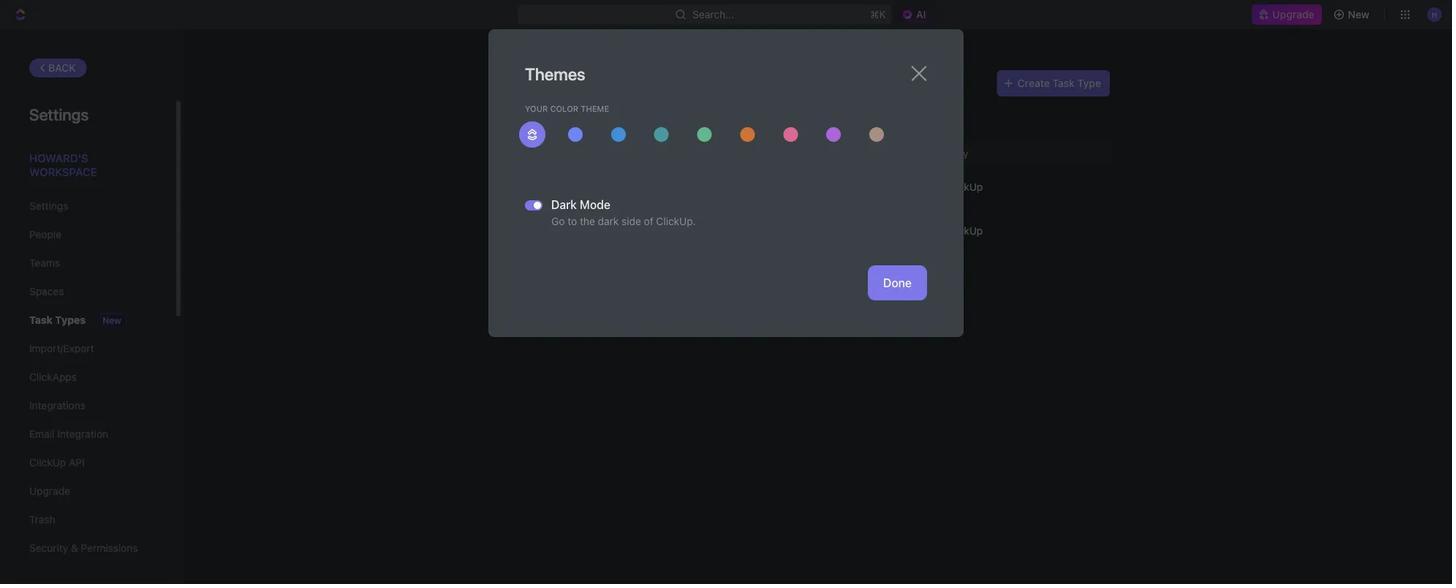 Task type: locate. For each thing, give the bounding box(es) containing it.
0 horizontal spatial task
[[29, 314, 53, 326]]

of
[[862, 101, 872, 113], [644, 215, 654, 227]]

security
[[29, 542, 68, 554]]

task types inside settings element
[[29, 314, 86, 326]]

email integration link
[[29, 422, 146, 447]]

0 horizontal spatial of
[[644, 215, 654, 227]]

types up import/export
[[55, 314, 86, 326]]

1 vertical spatial clickup
[[946, 225, 983, 237]]

0 vertical spatial types
[[565, 73, 613, 94]]

themes dialog
[[489, 29, 964, 337]]

done
[[884, 276, 912, 290]]

1 horizontal spatial types
[[565, 73, 613, 94]]

1 horizontal spatial upgrade
[[1273, 8, 1315, 20]]

1 vertical spatial upgrade link
[[29, 479, 146, 504]]

spaces link
[[29, 279, 146, 304]]

tasks up them
[[525, 101, 552, 113]]

1 horizontal spatial for
[[615, 101, 628, 113]]

invoices,
[[744, 116, 786, 128]]

dark mode
[[552, 198, 611, 212]]

0 vertical spatial settings
[[29, 105, 89, 124]]

2 settings from the top
[[29, 200, 68, 212]]

names
[[780, 101, 811, 113]]

back link
[[29, 59, 87, 78]]

task inside settings element
[[29, 314, 53, 326]]

clickup inside 'link'
[[29, 457, 66, 469]]

anything
[[631, 101, 671, 113]]

for up epics, in the top left of the page
[[615, 101, 628, 113]]

clickup. right side
[[656, 215, 696, 227]]

1 horizontal spatial new
[[1348, 8, 1370, 20]]

2 horizontal spatial task
[[1053, 77, 1075, 89]]

1 vertical spatial types
[[55, 314, 86, 326]]

1 vertical spatial to
[[568, 215, 577, 227]]

for down color
[[552, 116, 565, 128]]

integrations
[[29, 400, 86, 412]]

0 horizontal spatial for
[[552, 116, 565, 128]]

tasks left use
[[875, 101, 901, 113]]

of right icons
[[862, 101, 872, 113]]

upgrade
[[1273, 8, 1315, 20], [29, 485, 70, 497]]

task up your
[[525, 73, 562, 94]]

1 horizontal spatial tasks
[[875, 101, 901, 113]]

1 vertical spatial for
[[552, 116, 565, 128]]

upgrade link
[[1252, 4, 1322, 25], [29, 479, 146, 504]]

used
[[589, 101, 612, 113]]

security & permissions link
[[29, 536, 146, 561]]

tasks
[[525, 101, 552, 113], [875, 101, 901, 113]]

in
[[674, 101, 682, 113]]

and
[[814, 101, 832, 113]]

security & permissions
[[29, 542, 138, 554]]

howard's
[[29, 151, 88, 164]]

upgrade down clickup api
[[29, 485, 70, 497]]

1 vertical spatial settings
[[29, 200, 68, 212]]

tasks can be used for anything in clickup. customize names and icons of tasks to use them for things like epics, customers, people, invoices, 1on1s.
[[525, 101, 933, 128]]

0 vertical spatial clickup
[[946, 181, 983, 193]]

0 vertical spatial task types
[[525, 73, 613, 94]]

upgrade left 'new' button
[[1273, 8, 1315, 20]]

task
[[525, 73, 562, 94], [1053, 77, 1075, 89], [29, 314, 53, 326]]

settings
[[29, 105, 89, 124], [29, 200, 68, 212]]

clickup
[[946, 181, 983, 193], [946, 225, 983, 237], [29, 457, 66, 469]]

task types up can
[[525, 73, 613, 94]]

to left use
[[904, 101, 914, 113]]

task down spaces
[[29, 314, 53, 326]]

0 horizontal spatial upgrade link
[[29, 479, 146, 504]]

be
[[574, 101, 586, 113]]

of right side
[[644, 215, 654, 227]]

search...
[[693, 8, 735, 20]]

types up be
[[565, 73, 613, 94]]

0 vertical spatial new
[[1348, 8, 1370, 20]]

0 vertical spatial upgrade link
[[1252, 4, 1322, 25]]

1 vertical spatial upgrade
[[29, 485, 70, 497]]

0 horizontal spatial task types
[[29, 314, 86, 326]]

1 tasks from the left
[[525, 101, 552, 113]]

milestone
[[557, 225, 604, 237]]

0 horizontal spatial new
[[103, 316, 121, 326]]

0 horizontal spatial upgrade
[[29, 485, 70, 497]]

0 horizontal spatial to
[[568, 215, 577, 227]]

type
[[1078, 77, 1102, 89]]

clickup.
[[685, 101, 725, 113], [656, 215, 696, 227]]

upgrade link up trash link
[[29, 479, 146, 504]]

2 vertical spatial clickup
[[29, 457, 66, 469]]

settings up howard's
[[29, 105, 89, 124]]

1 settings from the top
[[29, 105, 89, 124]]

mode
[[580, 198, 611, 212]]

clickup. up people,
[[685, 101, 725, 113]]

1 vertical spatial task types
[[29, 314, 86, 326]]

side
[[622, 215, 641, 227]]

1 vertical spatial of
[[644, 215, 654, 227]]

epics,
[[618, 116, 647, 128]]

upgrade inside settings element
[[29, 485, 70, 497]]

1 horizontal spatial of
[[862, 101, 872, 113]]

integration
[[57, 428, 108, 440]]

trash
[[29, 514, 55, 526]]

0 vertical spatial clickup.
[[685, 101, 725, 113]]

types
[[565, 73, 613, 94], [55, 314, 86, 326]]

task types up import/export
[[29, 314, 86, 326]]

new
[[1348, 8, 1370, 20], [103, 316, 121, 326]]

1on1s.
[[789, 116, 818, 128]]

settings up people
[[29, 200, 68, 212]]

0 horizontal spatial types
[[55, 314, 86, 326]]

to right go on the left top
[[568, 215, 577, 227]]

task left type
[[1053, 77, 1075, 89]]

task types
[[525, 73, 613, 94], [29, 314, 86, 326]]

use
[[916, 101, 933, 113]]

0 vertical spatial of
[[862, 101, 872, 113]]

0 vertical spatial for
[[615, 101, 628, 113]]

for
[[615, 101, 628, 113], [552, 116, 565, 128]]

to
[[904, 101, 914, 113], [568, 215, 577, 227]]

themes
[[525, 64, 586, 84]]

upgrade link left 'new' button
[[1252, 4, 1322, 25]]

0 horizontal spatial tasks
[[525, 101, 552, 113]]

1 horizontal spatial to
[[904, 101, 914, 113]]

spaces
[[29, 286, 64, 298]]

clickup api link
[[29, 451, 146, 475]]

settings element
[[0, 29, 183, 584]]

create task type button
[[997, 70, 1110, 97]]

1 vertical spatial clickup.
[[656, 215, 696, 227]]

back
[[48, 62, 76, 74]]

clickapps link
[[29, 365, 146, 390]]

0 vertical spatial to
[[904, 101, 914, 113]]

1 vertical spatial new
[[103, 316, 121, 326]]



Task type: describe. For each thing, give the bounding box(es) containing it.
&
[[71, 542, 78, 554]]

types inside settings element
[[55, 314, 86, 326]]

created
[[923, 148, 956, 159]]

trash link
[[29, 508, 146, 532]]

done button
[[868, 266, 927, 301]]

email integration
[[29, 428, 108, 440]]

clickup. inside the themes dialog
[[656, 215, 696, 227]]

of inside the themes dialog
[[644, 215, 654, 227]]

icons
[[835, 101, 860, 113]]

api
[[69, 457, 85, 469]]

teams
[[29, 257, 60, 269]]

your color theme
[[525, 104, 609, 113]]

1 horizontal spatial upgrade link
[[1252, 4, 1322, 25]]

2 tasks from the left
[[875, 101, 901, 113]]

new inside 'new' button
[[1348, 8, 1370, 20]]

teams link
[[29, 251, 146, 276]]

new inside settings element
[[103, 316, 121, 326]]

integrations link
[[29, 394, 146, 418]]

things
[[568, 116, 597, 128]]

dark
[[598, 215, 619, 227]]

email
[[29, 428, 54, 440]]

by
[[958, 148, 968, 159]]

permissions
[[81, 542, 138, 554]]

of inside tasks can be used for anything in clickup. customize names and icons of tasks to use them for things like epics, customers, people, invoices, 1on1s.
[[862, 101, 872, 113]]

create task type
[[1018, 77, 1102, 89]]

to inside the themes dialog
[[568, 215, 577, 227]]

clickup api
[[29, 457, 85, 469]]

clickapps
[[29, 371, 77, 383]]

0 vertical spatial upgrade
[[1273, 8, 1315, 20]]

like
[[600, 116, 616, 128]]

clickup. inside tasks can be used for anything in clickup. customize names and icons of tasks to use them for things like epics, customers, people, invoices, 1on1s.
[[685, 101, 725, 113]]

task inside button
[[1053, 77, 1075, 89]]

import/export
[[29, 343, 94, 355]]

created by
[[923, 148, 968, 159]]

1 horizontal spatial task
[[525, 73, 562, 94]]

them
[[525, 116, 549, 128]]

⌘k
[[870, 8, 886, 20]]

people link
[[29, 222, 146, 247]]

color
[[550, 104, 579, 113]]

your
[[525, 104, 548, 113]]

workspace
[[29, 166, 97, 178]]

customize
[[728, 101, 777, 113]]

go
[[552, 215, 565, 227]]

can
[[555, 101, 572, 113]]

new button
[[1328, 3, 1379, 26]]

import/export link
[[29, 336, 146, 361]]

the
[[580, 215, 595, 227]]

dark
[[552, 198, 577, 212]]

to inside tasks can be used for anything in clickup. customize names and icons of tasks to use them for things like epics, customers, people, invoices, 1on1s.
[[904, 101, 914, 113]]

people
[[29, 229, 62, 241]]

people,
[[707, 116, 742, 128]]

create
[[1018, 77, 1050, 89]]

1 horizontal spatial task types
[[525, 73, 613, 94]]

name
[[534, 148, 558, 159]]

settings link
[[29, 194, 146, 219]]

howard's workspace
[[29, 151, 97, 178]]

theme
[[581, 104, 609, 113]]

customers,
[[650, 116, 704, 128]]

go to the dark side of clickup.
[[552, 215, 696, 227]]



Task type: vqa. For each thing, say whether or not it's contained in the screenshot.
2
no



